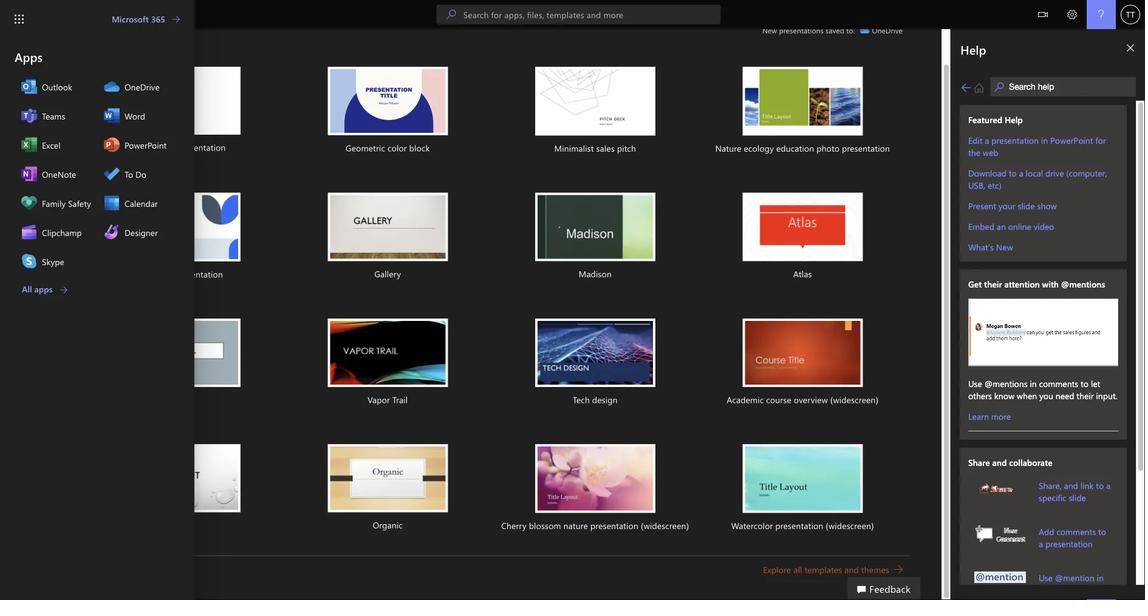 Task type: describe. For each thing, give the bounding box(es) containing it.
explore all templates and themes
[[763, 565, 890, 576]]

do
[[135, 169, 146, 180]]

onedrive link
[[98, 73, 179, 102]]

geometric color block link
[[288, 52, 488, 171]]

feedback button
[[848, 578, 921, 601]]

word
[[125, 110, 145, 122]]

none search field inside  banner
[[437, 5, 721, 24]]

watercolor
[[731, 521, 773, 532]]

family
[[42, 198, 66, 209]]

theme
[[150, 23, 192, 43]]

tab list inside app launcher opened dialog
[[15, 72, 180, 277]]

to do link
[[98, 160, 179, 189]]

presentations
[[779, 26, 824, 35]]

nature ecology education photo presentation
[[716, 143, 890, 154]]

nature
[[716, 143, 742, 154]]

and
[[845, 565, 859, 576]]

to do
[[125, 169, 146, 180]]

madison
[[579, 269, 612, 280]]

powerpoint link
[[98, 131, 179, 160]]

explore
[[763, 565, 791, 576]]

 banner
[[0, 0, 1145, 31]]

new blank presentation link
[[80, 52, 280, 170]]

family safety
[[42, 198, 91, 209]]

microsoft 365 link
[[112, 13, 180, 26]]

select a theme
[[95, 23, 192, 43]]

calendar link
[[98, 189, 179, 218]]

presentation right the universal
[[175, 269, 223, 280]]

themes
[[862, 565, 890, 576]]

block
[[409, 143, 430, 154]]

all
[[794, 565, 802, 576]]

presentation inside "link"
[[776, 521, 824, 532]]

gallery
[[375, 269, 401, 280]]

2 help region from the left
[[951, 29, 1145, 601]]

new for new presentations saved to:
[[763, 26, 777, 35]]

tt button
[[1116, 0, 1145, 29]]

academic course overview (widescreen) image
[[743, 319, 863, 388]]

universal presentation link
[[80, 178, 280, 297]]

tt
[[1126, 10, 1135, 19]]

skype link
[[15, 248, 97, 277]]

teams link
[[15, 102, 97, 131]]

droplet
[[166, 520, 195, 532]]


[[1039, 10, 1048, 19]]

 button
[[1029, 0, 1058, 31]]

organic
[[373, 520, 403, 532]]

outlook
[[42, 81, 72, 92]]

universal presentation
[[138, 269, 223, 280]]

designer
[[125, 227, 158, 238]]

universal
[[138, 269, 173, 280]]

vapor trail
[[368, 395, 408, 406]]

new blank presentation
[[135, 142, 226, 153]]

outlook link
[[15, 73, 97, 102]]

academic
[[727, 395, 764, 406]]

nature ecology education photo presentation link
[[703, 52, 903, 171]]

nature
[[564, 521, 588, 532]]

design
[[592, 395, 618, 406]]

cherry blossom nature presentation (widescreen) link
[[495, 430, 695, 549]]

madison image
[[535, 193, 656, 262]]

feedback
[[870, 583, 911, 596]]

trail
[[392, 395, 408, 406]]

parcel image
[[120, 319, 240, 388]]

vapor trail image
[[328, 319, 448, 388]]

blossom
[[529, 521, 561, 532]]

calendar
[[125, 198, 158, 209]]

powerpoint
[[125, 139, 167, 151]]

new presentations saved to:
[[763, 26, 855, 35]]

1 horizontal spatial onedrive
[[872, 26, 903, 35]]

tech design link
[[495, 305, 695, 423]]

all apps link
[[22, 283, 67, 296]]

watercolor presentation (widescreen) image
[[743, 445, 863, 514]]

family safety link
[[15, 189, 97, 218]]

onenote
[[42, 169, 76, 180]]

all
[[22, 283, 32, 295]]

presentation right the nature on the bottom of the page
[[591, 521, 639, 532]]

gallery image
[[328, 193, 448, 262]]

excel image
[[15, 210, 27, 222]]

powerpoint image
[[15, 244, 27, 256]]



Task type: vqa. For each thing, say whether or not it's contained in the screenshot.
'themes' in "see more themes" button
no



Task type: locate. For each thing, give the bounding box(es) containing it.
sales
[[596, 143, 615, 154]]

organic image
[[328, 445, 448, 513]]

tech design
[[573, 395, 618, 406]]

overview
[[794, 395, 828, 406]]

gallery link
[[288, 178, 488, 297]]

blank
[[155, 142, 175, 153]]

universal presentation image
[[120, 193, 240, 262]]

Search box. Suggestions appear as you type. search field
[[463, 5, 721, 24]]

minimalist sales pitch
[[554, 143, 636, 154]]

minimalist sales pitch link
[[495, 52, 695, 171]]

1 vertical spatial onedrive
[[125, 81, 160, 92]]

outlook image
[[15, 278, 27, 290]]

new left blank
[[135, 142, 152, 153]]

presentation
[[178, 142, 226, 153], [842, 143, 890, 154], [175, 269, 223, 280], [591, 521, 639, 532], [776, 521, 824, 532]]

minimalist sales pitch image
[[535, 67, 656, 136]]

0 horizontal spatial new
[[135, 142, 152, 153]]

help region
[[915, 29, 1145, 601], [951, 29, 1145, 601]]

geometric color block
[[346, 143, 430, 154]]

tech
[[573, 395, 590, 406]]

organic link
[[288, 430, 488, 549]]

teams
[[42, 110, 65, 122]]

app launcher opened dialog
[[0, 0, 194, 601]]

excel link
[[15, 131, 97, 160]]

new inside the new blank presentation link
[[135, 142, 152, 153]]

to
[[125, 169, 133, 180]]

tab list containing outlook
[[15, 72, 180, 277]]

templates element
[[80, 52, 910, 557]]

1 horizontal spatial new
[[763, 26, 777, 35]]

new for new blank presentation
[[135, 142, 152, 153]]

cherry
[[501, 521, 527, 532]]

my content image
[[15, 108, 27, 120]]

saved
[[826, 26, 845, 35]]

onedrive up word 'link'
[[125, 81, 160, 92]]

nature ecology education photo presentation image
[[743, 67, 863, 136]]

ecology
[[744, 143, 774, 154]]

365
[[151, 13, 165, 25]]

word image
[[15, 176, 27, 188]]

minimalist
[[554, 143, 594, 154]]

academic course overview (widescreen) link
[[703, 305, 903, 423]]

microsoft 365
[[112, 13, 165, 25]]

safety
[[68, 198, 91, 209]]

0 vertical spatial new
[[763, 26, 777, 35]]

watercolor presentation (widescreen) link
[[703, 430, 903, 549]]

select
[[95, 23, 134, 43]]

cherry blossom nature presentation (widescreen) image
[[535, 445, 656, 514]]

excel
[[42, 139, 61, 151]]

vapor trail link
[[288, 305, 488, 423]]

templates
[[805, 565, 842, 576]]

geometric
[[346, 143, 385, 154]]

(widescreen) inside "link"
[[826, 521, 874, 532]]

education
[[777, 143, 814, 154]]

madison link
[[495, 178, 695, 297]]

presentation up the all
[[776, 521, 824, 532]]

help
[[961, 41, 987, 57]]

explore all templates and themes link
[[763, 564, 903, 579]]

onedrive inside tab list
[[125, 81, 160, 92]]

atlas image
[[743, 193, 863, 262]]

0 vertical spatial onedrive
[[872, 26, 903, 35]]

new
[[763, 26, 777, 35], [135, 142, 152, 153]]

designer link
[[98, 218, 179, 248]]

onedrive
[[872, 26, 903, 35], [125, 81, 160, 92]]

1 help region from the left
[[915, 29, 1145, 601]]

geometric color block image
[[328, 67, 448, 136]]

None search field
[[437, 5, 721, 24]]

tech design image
[[535, 319, 656, 388]]

apps
[[15, 49, 43, 65]]

new left presentations
[[763, 26, 777, 35]]

atlas link
[[703, 178, 903, 297]]

1 vertical spatial new
[[135, 142, 152, 153]]

tab list
[[15, 72, 180, 277]]

word link
[[98, 102, 179, 131]]

pitch
[[617, 143, 636, 154]]

presentation right photo
[[842, 143, 890, 154]]

atlas
[[794, 269, 812, 280]]

skype
[[42, 256, 64, 267]]

create image
[[15, 74, 27, 86]]

to:
[[847, 26, 855, 35]]

onenote link
[[15, 160, 97, 189]]

navigation
[[0, 29, 41, 403]]

a
[[138, 23, 146, 43]]

onedrive right to:
[[872, 26, 903, 35]]

presentation right blank
[[178, 142, 226, 153]]

droplet link
[[80, 430, 280, 549]]

watercolor presentation (widescreen)
[[731, 521, 874, 532]]

apps image
[[15, 142, 27, 154]]

droplet image
[[120, 445, 240, 513]]

microsoft
[[112, 13, 149, 25]]

cherry blossom nature presentation (widescreen)
[[501, 521, 689, 532]]

clipchamp
[[42, 227, 82, 238]]

all apps
[[22, 283, 53, 295]]

apps
[[34, 283, 53, 295]]

0 horizontal spatial onedrive
[[125, 81, 160, 92]]

color
[[388, 143, 407, 154]]

academic course overview (widescreen)
[[727, 395, 879, 406]]

(widescreen)
[[831, 395, 879, 406], [641, 521, 689, 532], [826, 521, 874, 532]]



